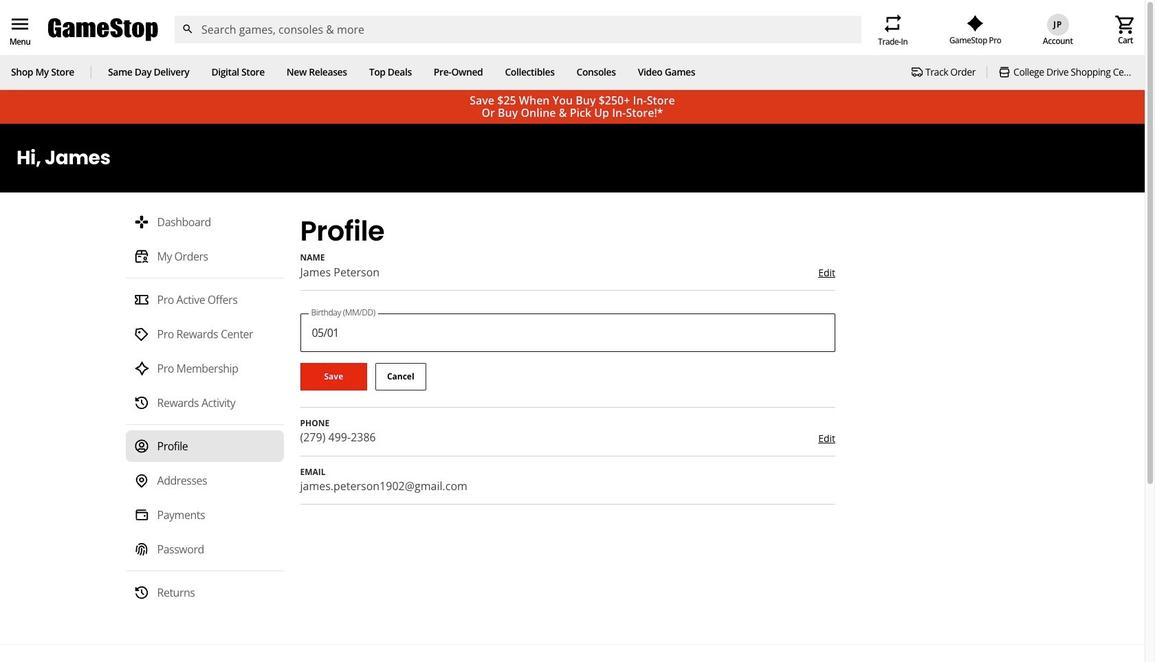 Task type: describe. For each thing, give the bounding box(es) containing it.
rewards activity icon image
[[134, 396, 149, 411]]

returns icon image
[[134, 586, 149, 601]]

pro active offers icon image
[[134, 293, 149, 308]]

password icon image
[[134, 542, 149, 557]]

pro rewards center icon image
[[134, 327, 149, 342]]

gamestop pro icon image
[[967, 15, 985, 32]]



Task type: locate. For each thing, give the bounding box(es) containing it.
payments icon image
[[134, 508, 149, 523]]

None search field
[[174, 16, 862, 43]]

Search games, consoles & more search field
[[202, 16, 837, 43]]

my orders icon image
[[134, 249, 149, 264]]

addresses icon image
[[134, 473, 149, 489]]

None text field
[[300, 313, 836, 352]]

profile icon image
[[134, 439, 149, 454]]

pro membership icon image
[[134, 361, 149, 376]]

dashboard icon image
[[134, 215, 149, 230]]

gamestop image
[[48, 16, 158, 43]]



Task type: vqa. For each thing, say whether or not it's contained in the screenshot.
the right THE JUNON
no



